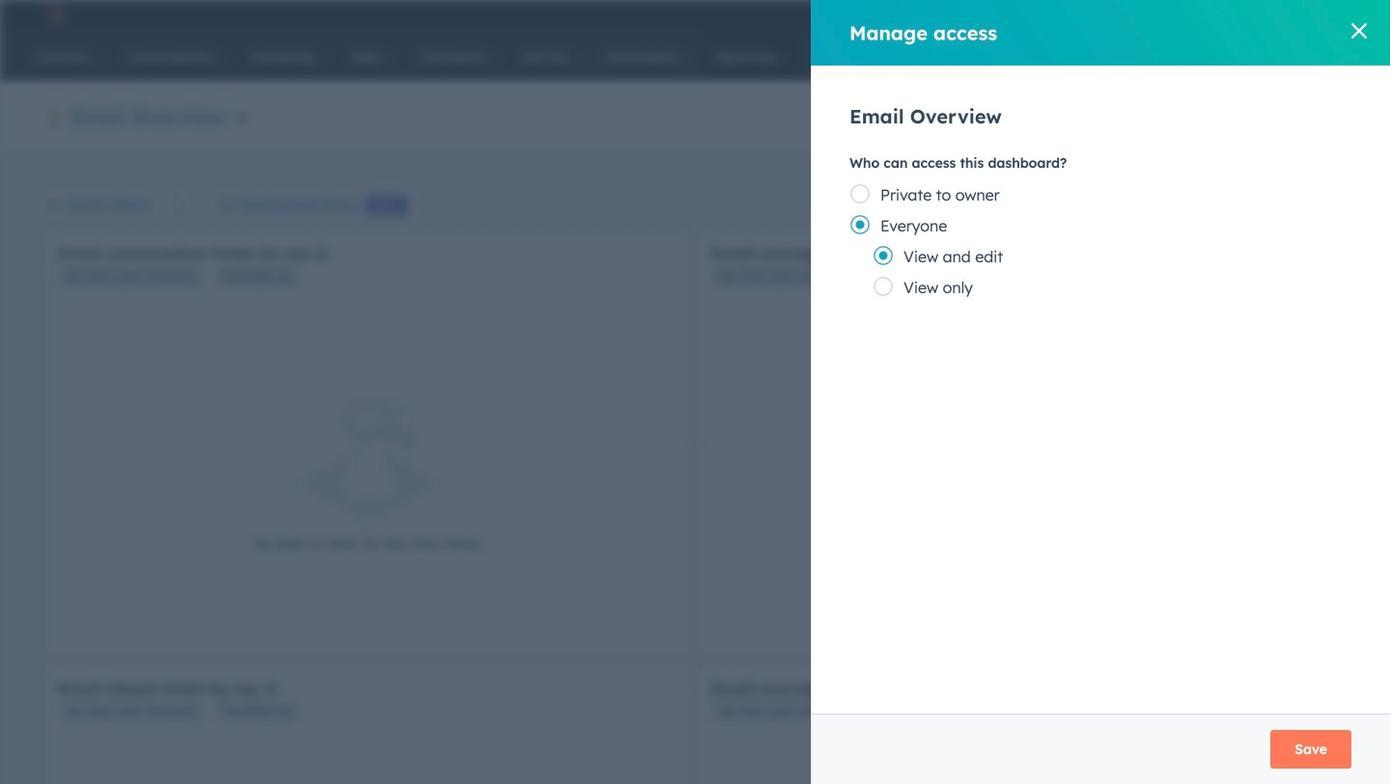 Task type: vqa. For each thing, say whether or not it's contained in the screenshot.
John Smith ICON at the top right of the page
yes



Task type: describe. For each thing, give the bounding box(es) containing it.
email average first response time by rep element
[[700, 231, 1344, 656]]

close image
[[1351, 23, 1367, 39]]

john smith image
[[1251, 7, 1269, 24]]



Task type: locate. For each thing, give the bounding box(es) containing it.
menu
[[1021, 0, 1367, 31]]

email average time to close by rep element
[[700, 666, 1344, 785]]

email closed totals by rep element
[[46, 666, 690, 785]]

Search HubSpot search field
[[1119, 41, 1322, 73]]

marketplaces image
[[1106, 9, 1123, 26]]

email conversation totals by rep element
[[46, 231, 690, 656]]

banner
[[46, 97, 1344, 133]]



